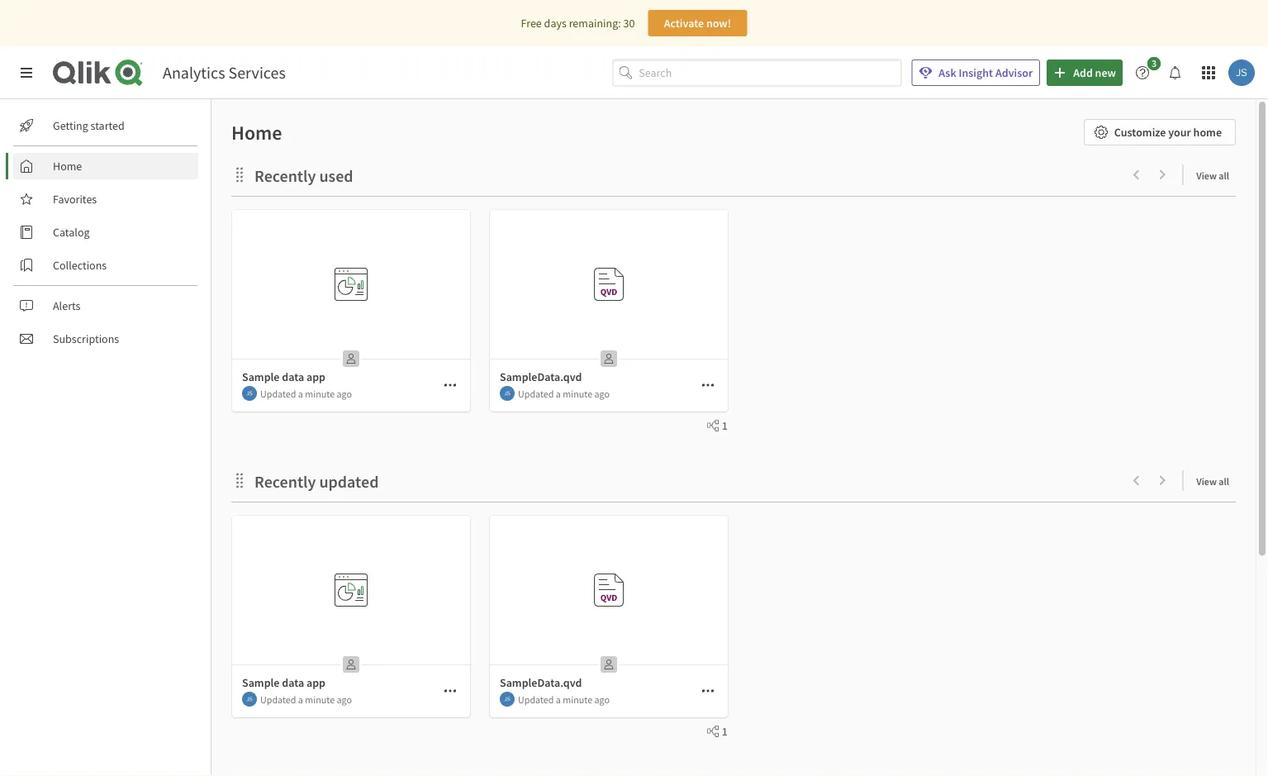 Task type: describe. For each thing, give the bounding box(es) containing it.
activate now! link
[[648, 10, 747, 36]]

recently updated
[[255, 472, 379, 492]]

ask insight advisor
[[939, 65, 1033, 80]]

minute for the personal element related to john smith icon for recently used
[[305, 387, 335, 400]]

john smith image for recently updated
[[242, 692, 257, 707]]

subscriptions
[[53, 331, 119, 346]]

john smith element for more actions icon related to used
[[242, 386, 257, 401]]

view all for recently used
[[1197, 169, 1230, 182]]

ago for john smith icon related to recently updated's the personal element
[[337, 693, 352, 706]]

catalog
[[53, 225, 90, 240]]

recently updated link
[[255, 472, 385, 492]]

your
[[1169, 125, 1192, 140]]

activate
[[664, 16, 704, 31]]

personal element for john smith icon for recently used
[[338, 345, 364, 372]]

ask
[[939, 65, 957, 80]]

activate now!
[[664, 16, 732, 31]]

recently for recently used
[[255, 166, 316, 186]]

home inside main content
[[231, 120, 282, 145]]

catalog link
[[13, 219, 198, 245]]

john smith image for recently used
[[242, 386, 257, 401]]

john smith image for updated
[[500, 692, 515, 707]]

sample for recently used
[[242, 369, 280, 384]]

updated for updated's more actions icon's john smith element
[[260, 693, 296, 706]]

john smith element for updated's more actions icon
[[242, 692, 257, 707]]

minute for the personal element for used's john smith image
[[563, 387, 593, 400]]

customize your home button
[[1084, 119, 1236, 145]]

john smith element for more actions image
[[500, 692, 515, 707]]

all for recently used
[[1219, 169, 1230, 182]]

add new
[[1074, 65, 1117, 80]]

move collection image for recently updated
[[231, 472, 248, 489]]

updated a minute ago for john smith icon related to recently updated's the personal element
[[260, 693, 352, 706]]

customize your home
[[1115, 125, 1222, 140]]

3 button
[[1130, 57, 1166, 86]]

started
[[91, 118, 125, 133]]

more actions image for used
[[444, 379, 457, 392]]

data for used
[[282, 369, 304, 384]]

view all link for recently updated
[[1197, 470, 1236, 491]]

a for john smith icon related to recently updated
[[298, 693, 303, 706]]

john smith image for used
[[500, 386, 515, 401]]

updated a minute ago for john smith image for updated's the personal element
[[518, 693, 610, 706]]

1 for used
[[722, 418, 728, 433]]

close sidebar menu image
[[20, 66, 33, 79]]

data for updated
[[282, 675, 304, 690]]

analytics
[[163, 62, 225, 83]]

updated a minute ago for the personal element related to john smith icon for recently used
[[260, 387, 352, 400]]

used
[[319, 166, 353, 186]]

a for john smith icon for recently used
[[298, 387, 303, 400]]

getting started link
[[13, 112, 198, 139]]

1 button for recently updated
[[701, 724, 728, 739]]

new
[[1096, 65, 1117, 80]]

alerts
[[53, 298, 81, 313]]

recently for recently updated
[[255, 472, 316, 492]]

analytics services
[[163, 62, 286, 83]]

getting
[[53, 118, 88, 133]]

all for recently updated
[[1219, 475, 1230, 488]]



Task type: vqa. For each thing, say whether or not it's contained in the screenshot.
VIEW to the top
yes



Task type: locate. For each thing, give the bounding box(es) containing it.
updated
[[319, 472, 379, 492]]

0 vertical spatial view all link
[[1197, 164, 1236, 185]]

1
[[722, 418, 728, 433], [722, 724, 728, 739]]

0 vertical spatial all
[[1219, 169, 1230, 182]]

1 vertical spatial 1
[[722, 724, 728, 739]]

john smith element
[[242, 386, 257, 401], [500, 386, 515, 401], [242, 692, 257, 707], [500, 692, 515, 707]]

john smith image
[[500, 386, 515, 401], [500, 692, 515, 707]]

2 sample data app from the top
[[242, 675, 326, 690]]

ago for the personal element for used's john smith image
[[595, 387, 610, 400]]

1 vertical spatial recently
[[255, 472, 316, 492]]

customize
[[1115, 125, 1167, 140]]

add
[[1074, 65, 1093, 80]]

2 sample from the top
[[242, 675, 280, 690]]

updated for more actions icon related to used's john smith element
[[260, 387, 296, 400]]

2 1 button from the top
[[701, 724, 728, 739]]

1 view from the top
[[1197, 169, 1217, 182]]

personal element for used's john smith image
[[596, 345, 622, 372]]

2 view all link from the top
[[1197, 470, 1236, 491]]

sample data app
[[242, 369, 326, 384], [242, 675, 326, 690]]

1 john smith image from the top
[[500, 386, 515, 401]]

0 vertical spatial sample
[[242, 369, 280, 384]]

navigation pane element
[[0, 106, 211, 359]]

view
[[1197, 169, 1217, 182], [1197, 475, 1217, 488]]

2 view all from the top
[[1197, 475, 1230, 488]]

1 vertical spatial 1 button
[[701, 724, 728, 739]]

minute for john smith icon related to recently updated's the personal element
[[305, 693, 335, 706]]

1 1 button from the top
[[701, 418, 728, 433]]

2 vertical spatial john smith image
[[242, 692, 257, 707]]

services
[[229, 62, 286, 83]]

move collection image
[[231, 167, 248, 183], [231, 472, 248, 489]]

personal element for john smith icon related to recently updated
[[338, 651, 364, 678]]

favorites
[[53, 192, 97, 207]]

app for used
[[307, 369, 326, 384]]

minute for john smith image for updated's the personal element
[[563, 693, 593, 706]]

collections
[[53, 258, 107, 273]]

1 vertical spatial sample
[[242, 675, 280, 690]]

2 data from the top
[[282, 675, 304, 690]]

1 vertical spatial home
[[53, 159, 82, 174]]

ago
[[337, 387, 352, 400], [595, 387, 610, 400], [337, 693, 352, 706], [595, 693, 610, 706]]

move collection image left recently used
[[231, 167, 248, 183]]

0 vertical spatial john smith image
[[500, 386, 515, 401]]

add new button
[[1047, 60, 1123, 86]]

0 vertical spatial app
[[307, 369, 326, 384]]

a for used's john smith image
[[556, 387, 561, 400]]

a for john smith image for updated
[[556, 693, 561, 706]]

all
[[1219, 169, 1230, 182], [1219, 475, 1230, 488]]

getting started
[[53, 118, 125, 133]]

0 vertical spatial home
[[231, 120, 282, 145]]

view all link for recently used
[[1197, 164, 1236, 185]]

subscriptions link
[[13, 326, 198, 352]]

recently used
[[255, 166, 353, 186]]

0 vertical spatial 1
[[722, 418, 728, 433]]

updated
[[260, 387, 296, 400], [518, 387, 554, 400], [260, 693, 296, 706], [518, 693, 554, 706]]

2 all from the top
[[1219, 475, 1230, 488]]

ago for john smith image for updated's the personal element
[[595, 693, 610, 706]]

0 vertical spatial move collection image
[[231, 167, 248, 183]]

home link
[[13, 153, 198, 179]]

recently
[[255, 166, 316, 186], [255, 472, 316, 492]]

1 button for recently used
[[701, 418, 728, 433]]

updated a minute ago
[[260, 387, 352, 400], [518, 387, 610, 400], [260, 693, 352, 706], [518, 693, 610, 706]]

0 vertical spatial data
[[282, 369, 304, 384]]

recently used link
[[255, 166, 360, 186]]

Search text field
[[639, 59, 902, 86]]

view all for recently updated
[[1197, 475, 1230, 488]]

1 1 from the top
[[722, 418, 728, 433]]

remaining:
[[569, 16, 621, 31]]

1 vertical spatial app
[[307, 675, 326, 690]]

1 vertical spatial sample data app
[[242, 675, 326, 690]]

2 view from the top
[[1197, 475, 1217, 488]]

view for recently used
[[1197, 169, 1217, 182]]

now!
[[707, 16, 732, 31]]

2 john smith image from the top
[[500, 692, 515, 707]]

more actions image
[[444, 379, 457, 392], [702, 379, 715, 392], [444, 684, 457, 698]]

30
[[624, 16, 635, 31]]

data
[[282, 369, 304, 384], [282, 675, 304, 690]]

home down services
[[231, 120, 282, 145]]

john smith image
[[1229, 60, 1255, 86], [242, 386, 257, 401], [242, 692, 257, 707]]

move collection image for recently used
[[231, 167, 248, 183]]

personal element for john smith image for updated
[[596, 651, 622, 678]]

1 vertical spatial john smith image
[[242, 386, 257, 401]]

app for updated
[[307, 675, 326, 690]]

ago for the personal element related to john smith icon for recently used
[[337, 387, 352, 400]]

1 vertical spatial move collection image
[[231, 472, 248, 489]]

sample data app for recently used
[[242, 369, 326, 384]]

home
[[1194, 125, 1222, 140]]

recently left updated
[[255, 472, 316, 492]]

view all
[[1197, 169, 1230, 182], [1197, 475, 1230, 488]]

alerts link
[[13, 293, 198, 319]]

0 vertical spatial john smith image
[[1229, 60, 1255, 86]]

1 vertical spatial view
[[1197, 475, 1217, 488]]

1 all from the top
[[1219, 169, 1230, 182]]

0 vertical spatial view all
[[1197, 169, 1230, 182]]

advisor
[[996, 65, 1033, 80]]

a
[[298, 387, 303, 400], [556, 387, 561, 400], [298, 693, 303, 706], [556, 693, 561, 706]]

1 app from the top
[[307, 369, 326, 384]]

1 vertical spatial all
[[1219, 475, 1230, 488]]

searchbar element
[[613, 59, 902, 86]]

3
[[1152, 57, 1157, 70]]

0 vertical spatial sample data app
[[242, 369, 326, 384]]

favorites link
[[13, 186, 198, 212]]

1 vertical spatial john smith image
[[500, 692, 515, 707]]

insight
[[959, 65, 994, 80]]

0 vertical spatial 1 button
[[701, 418, 728, 433]]

1 data from the top
[[282, 369, 304, 384]]

ask insight advisor button
[[912, 60, 1041, 86]]

1 vertical spatial view all link
[[1197, 470, 1236, 491]]

sample for recently updated
[[242, 675, 280, 690]]

updated a minute ago for the personal element for used's john smith image
[[518, 387, 610, 400]]

more actions image for updated
[[444, 684, 457, 698]]

1 view all from the top
[[1197, 169, 1230, 182]]

1 button
[[701, 418, 728, 433], [701, 724, 728, 739]]

home main content
[[205, 99, 1269, 776]]

free days remaining: 30
[[521, 16, 635, 31]]

1 sample from the top
[[242, 369, 280, 384]]

1 vertical spatial view all
[[1197, 475, 1230, 488]]

sample
[[242, 369, 280, 384], [242, 675, 280, 690]]

minute
[[305, 387, 335, 400], [563, 387, 593, 400], [305, 693, 335, 706], [563, 693, 593, 706]]

2 app from the top
[[307, 675, 326, 690]]

1 horizontal spatial home
[[231, 120, 282, 145]]

view all link
[[1197, 164, 1236, 185], [1197, 470, 1236, 491]]

sampledata.qvd
[[592, 342, 660, 355], [500, 369, 582, 384], [592, 648, 660, 661], [500, 675, 582, 690]]

sample data app for recently updated
[[242, 675, 326, 690]]

app
[[307, 369, 326, 384], [307, 675, 326, 690]]

2 1 from the top
[[722, 724, 728, 739]]

recently left used
[[255, 166, 316, 186]]

more actions image
[[702, 684, 715, 698]]

0 horizontal spatial home
[[53, 159, 82, 174]]

view for recently updated
[[1197, 475, 1217, 488]]

0 vertical spatial recently
[[255, 166, 316, 186]]

days
[[544, 16, 567, 31]]

home inside navigation pane 'element'
[[53, 159, 82, 174]]

personal element
[[338, 345, 364, 372], [596, 345, 622, 372], [338, 651, 364, 678], [596, 651, 622, 678]]

1 vertical spatial data
[[282, 675, 304, 690]]

free
[[521, 16, 542, 31]]

updated for john smith element related to more actions image
[[518, 693, 554, 706]]

home
[[231, 120, 282, 145], [53, 159, 82, 174]]

1 view all link from the top
[[1197, 164, 1236, 185]]

home up favorites
[[53, 159, 82, 174]]

1 sample data app from the top
[[242, 369, 326, 384]]

1 for updated
[[722, 724, 728, 739]]

collections link
[[13, 252, 198, 279]]

analytics services element
[[163, 62, 286, 83]]

0 vertical spatial view
[[1197, 169, 1217, 182]]

move collection image left recently updated
[[231, 472, 248, 489]]



